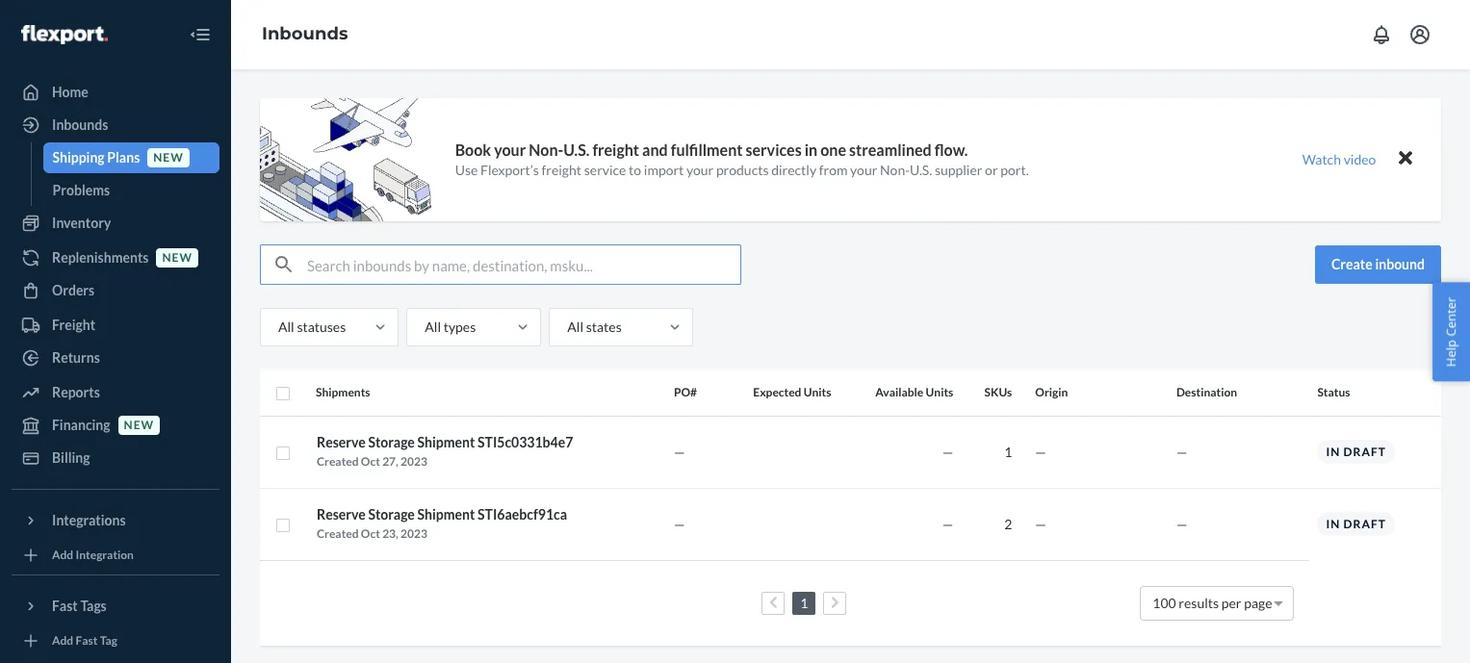 Task type: vqa. For each thing, say whether or not it's contained in the screenshot.
Pay
no



Task type: locate. For each thing, give the bounding box(es) containing it.
2 storage from the top
[[368, 506, 415, 522]]

0 vertical spatial fast
[[52, 598, 78, 614]]

shipment for sti6aebcf91ca
[[417, 506, 475, 522]]

2023 inside reserve storage shipment sti6aebcf91ca created oct 23, 2023
[[401, 526, 427, 541]]

2 oct from the top
[[361, 526, 380, 541]]

all for all statuses
[[278, 319, 294, 335]]

2 created from the top
[[317, 526, 359, 541]]

shipment
[[417, 434, 475, 450], [417, 506, 475, 522]]

new for shipping plans
[[153, 151, 184, 165]]

units
[[804, 385, 831, 400], [926, 385, 954, 400]]

fast inside add fast tag link
[[76, 634, 98, 648]]

1 vertical spatial u.s.
[[910, 162, 932, 179]]

0 vertical spatial oct
[[361, 454, 380, 468]]

0 vertical spatial reserve
[[317, 434, 366, 450]]

your up flexport's at the top left of page
[[494, 140, 526, 158]]

3 all from the left
[[567, 319, 583, 335]]

storage up 27,
[[368, 434, 415, 450]]

fast tags
[[52, 598, 107, 614]]

0 vertical spatial square image
[[275, 386, 291, 401]]

0 horizontal spatial your
[[494, 140, 526, 158]]

2 2023 from the top
[[401, 526, 427, 541]]

units right available
[[926, 385, 954, 400]]

1 shipment from the top
[[417, 434, 475, 450]]

non- up flexport's at the top left of page
[[529, 140, 564, 158]]

all left the states on the left of page
[[567, 319, 583, 335]]

shipments
[[316, 385, 370, 400]]

0 vertical spatial draft
[[1344, 445, 1386, 459]]

reserve inside reserve storage shipment sti5c0331b4e7 created oct 27, 2023
[[317, 434, 366, 450]]

1 add from the top
[[52, 548, 73, 563]]

created for reserve storage shipment sti6aebcf91ca
[[317, 526, 359, 541]]

100 results per page
[[1153, 595, 1272, 611]]

close navigation image
[[189, 23, 212, 46]]

your right from
[[850, 162, 878, 179]]

2 draft from the top
[[1344, 517, 1386, 532]]

shipment inside reserve storage shipment sti5c0331b4e7 created oct 27, 2023
[[417, 434, 475, 450]]

your
[[494, 140, 526, 158], [687, 162, 714, 179], [850, 162, 878, 179]]

freight up service
[[593, 140, 639, 158]]

states
[[586, 319, 622, 335]]

Search inbounds by name, destination, msku... text field
[[307, 246, 740, 284]]

book your non-u.s. freight and fulfillment services in one streamlined flow. use flexport's freight service to import your products directly from your non-u.s. supplier or port.
[[455, 140, 1029, 179]]

2 in draft from the top
[[1326, 517, 1386, 532]]

1 draft from the top
[[1344, 445, 1386, 459]]

freight
[[52, 317, 95, 333]]

1 oct from the top
[[361, 454, 380, 468]]

and
[[642, 140, 668, 158]]

available
[[876, 385, 924, 400]]

integration
[[76, 548, 134, 563]]

oct inside reserve storage shipment sti6aebcf91ca created oct 23, 2023
[[361, 526, 380, 541]]

1 reserve from the top
[[317, 434, 366, 450]]

1 units from the left
[[804, 385, 831, 400]]

oct left 23,
[[361, 526, 380, 541]]

created inside reserve storage shipment sti6aebcf91ca created oct 23, 2023
[[317, 526, 359, 541]]

non- down streamlined
[[880, 162, 910, 179]]

your down fulfillment
[[687, 162, 714, 179]]

inbounds
[[262, 23, 348, 44], [52, 117, 108, 133]]

2023 for sti5c0331b4e7
[[401, 454, 427, 468]]

new for replenishments
[[162, 251, 193, 265]]

1 vertical spatial add
[[52, 634, 73, 648]]

plans
[[107, 149, 140, 166]]

new down reports link on the left of the page
[[124, 418, 154, 433]]

created left 23,
[[317, 526, 359, 541]]

fast left tag
[[76, 634, 98, 648]]

oct left 27,
[[361, 454, 380, 468]]

1 vertical spatial new
[[162, 251, 193, 265]]

all statuses
[[278, 319, 346, 335]]

all
[[278, 319, 294, 335], [425, 319, 441, 335], [567, 319, 583, 335]]

1 vertical spatial created
[[317, 526, 359, 541]]

per
[[1222, 595, 1242, 611]]

0 vertical spatial in
[[1326, 445, 1341, 459]]

flexport logo image
[[21, 25, 108, 44]]

0 vertical spatial new
[[153, 151, 184, 165]]

storage
[[368, 434, 415, 450], [368, 506, 415, 522]]

storage inside reserve storage shipment sti6aebcf91ca created oct 23, 2023
[[368, 506, 415, 522]]

create
[[1332, 256, 1373, 272]]

freight link
[[12, 310, 220, 341]]

sti5c0331b4e7
[[478, 434, 573, 450]]

1 created from the top
[[317, 454, 359, 468]]

storage for reserve storage shipment sti6aebcf91ca
[[368, 506, 415, 522]]

all left types
[[425, 319, 441, 335]]

fast tags button
[[12, 591, 220, 622]]

u.s.
[[564, 140, 590, 158], [910, 162, 932, 179]]

destination
[[1177, 385, 1237, 400]]

2 horizontal spatial your
[[850, 162, 878, 179]]

2023 right 27,
[[401, 454, 427, 468]]

0 horizontal spatial inbounds link
[[12, 110, 220, 141]]

1 vertical spatial draft
[[1344, 517, 1386, 532]]

1 vertical spatial inbounds
[[52, 117, 108, 133]]

0 vertical spatial inbounds link
[[262, 23, 348, 44]]

1 vertical spatial shipment
[[417, 506, 475, 522]]

1 right chevron left icon
[[800, 595, 808, 611]]

u.s. up service
[[564, 140, 590, 158]]

—
[[674, 443, 685, 460], [942, 443, 954, 460], [1035, 443, 1047, 460], [1177, 443, 1188, 460], [674, 516, 685, 532], [942, 516, 954, 532], [1035, 516, 1047, 532], [1177, 516, 1188, 532]]

oct
[[361, 454, 380, 468], [361, 526, 380, 541]]

0 vertical spatial storage
[[368, 434, 415, 450]]

shipping
[[52, 149, 105, 166]]

0 vertical spatial inbounds
[[262, 23, 348, 44]]

0 horizontal spatial freight
[[542, 162, 582, 179]]

flexport's
[[480, 162, 539, 179]]

add integration
[[52, 548, 134, 563]]

0 vertical spatial shipment
[[417, 434, 475, 450]]

in
[[1326, 445, 1341, 459], [1326, 517, 1341, 532]]

reserve inside reserve storage shipment sti6aebcf91ca created oct 23, 2023
[[317, 506, 366, 522]]

add for add fast tag
[[52, 634, 73, 648]]

2 add from the top
[[52, 634, 73, 648]]

2 vertical spatial new
[[124, 418, 154, 433]]

0 vertical spatial in draft
[[1326, 445, 1386, 459]]

storage up 23,
[[368, 506, 415, 522]]

in draft
[[1326, 445, 1386, 459], [1326, 517, 1386, 532]]

integrations button
[[12, 506, 220, 536]]

100 results per page option
[[1153, 595, 1272, 611]]

oct inside reserve storage shipment sti5c0331b4e7 created oct 27, 2023
[[361, 454, 380, 468]]

units for available units
[[926, 385, 954, 400]]

1 all from the left
[[278, 319, 294, 335]]

1
[[1005, 443, 1012, 460], [800, 595, 808, 611]]

0 vertical spatial freight
[[593, 140, 639, 158]]

products
[[716, 162, 769, 179]]

0 vertical spatial created
[[317, 454, 359, 468]]

0 vertical spatial add
[[52, 548, 73, 563]]

add left integration
[[52, 548, 73, 563]]

reports link
[[12, 377, 220, 408]]

2023
[[401, 454, 427, 468], [401, 526, 427, 541]]

origin
[[1035, 385, 1068, 400]]

2 shipment from the top
[[417, 506, 475, 522]]

draft
[[1344, 445, 1386, 459], [1344, 517, 1386, 532]]

oct for reserve storage shipment sti6aebcf91ca
[[361, 526, 380, 541]]

expected units
[[753, 385, 831, 400]]

23,
[[382, 526, 398, 541]]

shipment left sti5c0331b4e7
[[417, 434, 475, 450]]

2 vertical spatial square image
[[275, 518, 291, 533]]

0 horizontal spatial inbounds
[[52, 117, 108, 133]]

0 horizontal spatial all
[[278, 319, 294, 335]]

reserve
[[317, 434, 366, 450], [317, 506, 366, 522]]

3 square image from the top
[[275, 518, 291, 533]]

directly
[[771, 162, 817, 179]]

1 vertical spatial fast
[[76, 634, 98, 648]]

reserve for reserve storage shipment sti5c0331b4e7
[[317, 434, 366, 450]]

2023 right 23,
[[401, 526, 427, 541]]

2 in from the top
[[1326, 517, 1341, 532]]

all left statuses
[[278, 319, 294, 335]]

0 horizontal spatial units
[[804, 385, 831, 400]]

storage inside reserve storage shipment sti5c0331b4e7 created oct 27, 2023
[[368, 434, 415, 450]]

shipment inside reserve storage shipment sti6aebcf91ca created oct 23, 2023
[[417, 506, 475, 522]]

create inbound button
[[1315, 246, 1441, 284]]

1 vertical spatial square image
[[275, 446, 291, 461]]

square image for reserve storage shipment sti5c0331b4e7
[[275, 446, 291, 461]]

1 horizontal spatial non-
[[880, 162, 910, 179]]

non-
[[529, 140, 564, 158], [880, 162, 910, 179]]

2023 inside reserve storage shipment sti5c0331b4e7 created oct 27, 2023
[[401, 454, 427, 468]]

1 vertical spatial oct
[[361, 526, 380, 541]]

video
[[1344, 151, 1376, 168]]

inbounds link
[[262, 23, 348, 44], [12, 110, 220, 141]]

watch video button
[[1289, 146, 1389, 174]]

new
[[153, 151, 184, 165], [162, 251, 193, 265], [124, 418, 154, 433]]

square image
[[275, 386, 291, 401], [275, 446, 291, 461], [275, 518, 291, 533]]

0 horizontal spatial u.s.
[[564, 140, 590, 158]]

1 vertical spatial reserve
[[317, 506, 366, 522]]

0 horizontal spatial non-
[[529, 140, 564, 158]]

freight left service
[[542, 162, 582, 179]]

add
[[52, 548, 73, 563], [52, 634, 73, 648]]

2 reserve from the top
[[317, 506, 366, 522]]

all for all states
[[567, 319, 583, 335]]

freight
[[593, 140, 639, 158], [542, 162, 582, 179]]

1 2023 from the top
[[401, 454, 427, 468]]

shipment down reserve storage shipment sti5c0331b4e7 created oct 27, 2023
[[417, 506, 475, 522]]

2 all from the left
[[425, 319, 441, 335]]

1 horizontal spatial units
[[926, 385, 954, 400]]

add down fast tags
[[52, 634, 73, 648]]

create inbound
[[1332, 256, 1425, 272]]

1 square image from the top
[[275, 386, 291, 401]]

new up orders link at the top left
[[162, 251, 193, 265]]

square image for reserve storage shipment sti6aebcf91ca
[[275, 518, 291, 533]]

1 storage from the top
[[368, 434, 415, 450]]

1 vertical spatial in
[[1326, 517, 1341, 532]]

reports
[[52, 384, 100, 401]]

integrations
[[52, 512, 126, 529]]

1 down skus
[[1005, 443, 1012, 460]]

0 vertical spatial 2023
[[401, 454, 427, 468]]

shipping plans
[[52, 149, 140, 166]]

1 horizontal spatial all
[[425, 319, 441, 335]]

oct for reserve storage shipment sti5c0331b4e7
[[361, 454, 380, 468]]

created
[[317, 454, 359, 468], [317, 526, 359, 541]]

fast left tags
[[52, 598, 78, 614]]

created inside reserve storage shipment sti5c0331b4e7 created oct 27, 2023
[[317, 454, 359, 468]]

1 vertical spatial storage
[[368, 506, 415, 522]]

1 vertical spatial in draft
[[1326, 517, 1386, 532]]

0 vertical spatial 1
[[1005, 443, 1012, 460]]

fast inside fast tags dropdown button
[[52, 598, 78, 614]]

0 horizontal spatial 1
[[800, 595, 808, 611]]

2 horizontal spatial all
[[567, 319, 583, 335]]

types
[[444, 319, 476, 335]]

2
[[1005, 516, 1012, 532]]

add integration link
[[12, 544, 220, 567]]

0 vertical spatial non-
[[529, 140, 564, 158]]

created left 27,
[[317, 454, 359, 468]]

fast
[[52, 598, 78, 614], [76, 634, 98, 648]]

expected
[[753, 385, 802, 400]]

storage for reserve storage shipment sti5c0331b4e7
[[368, 434, 415, 450]]

2 units from the left
[[926, 385, 954, 400]]

2023 for sti6aebcf91ca
[[401, 526, 427, 541]]

1 vertical spatial 2023
[[401, 526, 427, 541]]

0 vertical spatial u.s.
[[564, 140, 590, 158]]

flow.
[[935, 140, 968, 158]]

2 square image from the top
[[275, 446, 291, 461]]

problems link
[[43, 175, 220, 206]]

units right expected on the right bottom
[[804, 385, 831, 400]]

skus
[[985, 385, 1012, 400]]

inventory link
[[12, 208, 220, 239]]

new right plans
[[153, 151, 184, 165]]

open account menu image
[[1409, 23, 1432, 46]]

u.s. down streamlined
[[910, 162, 932, 179]]



Task type: describe. For each thing, give the bounding box(es) containing it.
help center
[[1443, 297, 1460, 367]]

in
[[805, 140, 818, 158]]

1 vertical spatial inbounds link
[[12, 110, 220, 141]]

1 horizontal spatial inbounds link
[[262, 23, 348, 44]]

1 horizontal spatial u.s.
[[910, 162, 932, 179]]

or
[[985, 162, 998, 179]]

replenishments
[[52, 249, 149, 266]]

statuses
[[297, 319, 346, 335]]

reserve storage shipment sti5c0331b4e7 created oct 27, 2023
[[317, 434, 573, 468]]

add for add integration
[[52, 548, 73, 563]]

1 horizontal spatial your
[[687, 162, 714, 179]]

1 in from the top
[[1326, 445, 1341, 459]]

results
[[1179, 595, 1219, 611]]

units for expected units
[[804, 385, 831, 400]]

1 vertical spatial freight
[[542, 162, 582, 179]]

1 vertical spatial 1
[[800, 595, 808, 611]]

1 horizontal spatial 1
[[1005, 443, 1012, 460]]

chevron right image
[[831, 596, 839, 610]]

created for reserve storage shipment sti5c0331b4e7
[[317, 454, 359, 468]]

all types
[[425, 319, 476, 335]]

streamlined
[[849, 140, 932, 158]]

add fast tag link
[[12, 630, 220, 653]]

from
[[819, 162, 848, 179]]

service
[[584, 162, 626, 179]]

billing link
[[12, 443, 220, 474]]

1 link
[[796, 595, 812, 611]]

use
[[455, 162, 478, 179]]

add fast tag
[[52, 634, 117, 648]]

returns link
[[12, 343, 220, 374]]

orders
[[52, 282, 95, 298]]

reserve storage shipment sti6aebcf91ca created oct 23, 2023
[[317, 506, 567, 541]]

services
[[746, 140, 802, 158]]

center
[[1443, 297, 1460, 336]]

new for financing
[[124, 418, 154, 433]]

fulfillment
[[671, 140, 743, 158]]

tag
[[100, 634, 117, 648]]

help center button
[[1433, 282, 1470, 381]]

book
[[455, 140, 491, 158]]

home
[[52, 84, 88, 100]]

returns
[[52, 350, 100, 366]]

open notifications image
[[1370, 23, 1393, 46]]

1 horizontal spatial inbounds
[[262, 23, 348, 44]]

inbound
[[1375, 256, 1425, 272]]

import
[[644, 162, 684, 179]]

to
[[629, 162, 641, 179]]

port.
[[1001, 162, 1029, 179]]

home link
[[12, 77, 220, 108]]

all states
[[567, 319, 622, 335]]

available units
[[876, 385, 954, 400]]

chevron left image
[[769, 596, 778, 610]]

orders link
[[12, 275, 220, 306]]

supplier
[[935, 162, 983, 179]]

watch video
[[1302, 151, 1376, 168]]

sti6aebcf91ca
[[478, 506, 567, 522]]

billing
[[52, 450, 90, 466]]

status
[[1318, 385, 1350, 400]]

watch
[[1302, 151, 1341, 168]]

27,
[[382, 454, 398, 468]]

inventory
[[52, 215, 111, 231]]

100
[[1153, 595, 1176, 611]]

1 vertical spatial non-
[[880, 162, 910, 179]]

tags
[[80, 598, 107, 614]]

1 horizontal spatial freight
[[593, 140, 639, 158]]

financing
[[52, 417, 110, 433]]

all for all types
[[425, 319, 441, 335]]

shipment for sti5c0331b4e7
[[417, 434, 475, 450]]

problems
[[52, 182, 110, 198]]

one
[[821, 140, 846, 158]]

po#
[[674, 385, 697, 400]]

help
[[1443, 339, 1460, 367]]

1 in draft from the top
[[1326, 445, 1386, 459]]

page
[[1244, 595, 1272, 611]]

reserve for reserve storage shipment sti6aebcf91ca
[[317, 506, 366, 522]]

close image
[[1399, 147, 1413, 170]]



